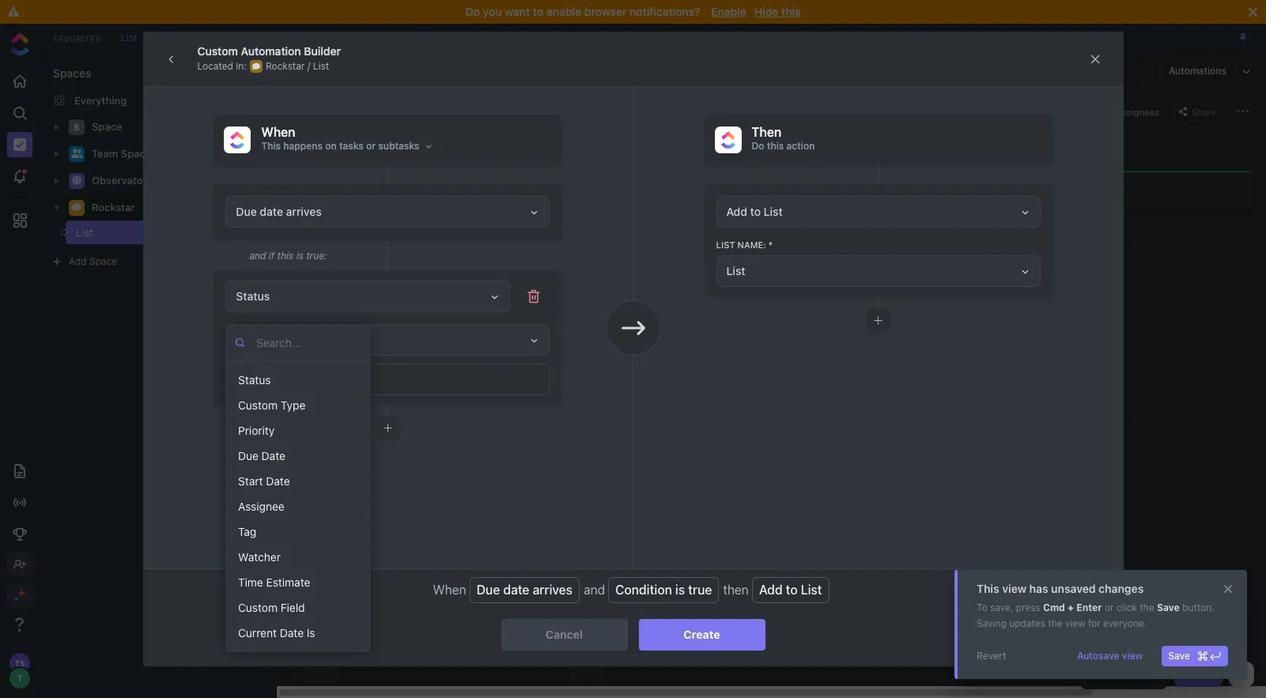 Task type: locate. For each thing, give the bounding box(es) containing it.
to right then on the bottom
[[786, 583, 798, 598]]

for
[[1088, 618, 1101, 630]]

do down then
[[752, 140, 765, 152]]

when
[[261, 125, 295, 139], [433, 583, 466, 598]]

1 vertical spatial this
[[767, 140, 784, 152]]

date up start date
[[262, 449, 286, 463]]

1 vertical spatial status
[[238, 373, 271, 387]]

0 horizontal spatial do
[[466, 5, 480, 18]]

true
[[688, 583, 712, 598]]

1 vertical spatial space
[[121, 147, 151, 160]]

2 vertical spatial add
[[759, 583, 783, 598]]

view left for
[[1066, 618, 1086, 630]]

1 horizontal spatial time
[[359, 140, 379, 150]]

1 vertical spatial custom
[[238, 601, 278, 615]]

2 horizontal spatial view
[[1122, 650, 1143, 662]]

2 custom from the top
[[238, 601, 278, 615]]

autosave view button
[[1071, 646, 1150, 667]]

save inside button
[[1169, 650, 1191, 662]]

time inside button
[[238, 576, 263, 589]]

add left subtask
[[375, 305, 394, 315]]

task
[[1196, 668, 1217, 680]]

space up team
[[92, 120, 122, 133]]

space down rockstar
[[89, 256, 117, 267]]

1 vertical spatial view
[[1066, 618, 1086, 630]]

assignee
[[524, 140, 562, 150], [238, 500, 285, 513]]

tag
[[238, 525, 257, 539]]

due for due date arrives
[[477, 583, 500, 598]]

+ left subtask
[[367, 305, 373, 315]]

date for current date is
[[280, 627, 304, 640]]

condition
[[616, 583, 672, 598]]

clickup image
[[721, 132, 735, 149]]

o
[[316, 241, 327, 248]]

Search tasks... text field
[[322, 100, 453, 122]]

space
[[92, 120, 122, 133], [121, 147, 151, 160], [89, 256, 117, 267]]

status
[[236, 290, 270, 303], [238, 373, 271, 387]]

space up observatory
[[121, 147, 151, 160]]

0 vertical spatial this
[[782, 5, 801, 18]]

due date button
[[232, 444, 365, 469]]

0 for o p e n
[[316, 280, 327, 286]]

custom up the current
[[238, 601, 278, 615]]

condition is true
[[616, 583, 712, 598]]

custom field button
[[232, 596, 365, 621]]

when left sorting
[[261, 125, 295, 139]]

enable
[[547, 5, 582, 18]]

has
[[1030, 582, 1049, 596]]

due inside due date button
[[238, 449, 259, 463]]

assignee right updated
[[524, 140, 562, 150]]

do you want to enable browser notifications? enable hide this
[[466, 5, 801, 18]]

search
[[322, 105, 353, 117]]

estimate
[[381, 140, 417, 150]]

time left estimate
[[359, 140, 379, 150]]

o p e n
[[316, 241, 327, 266]]

list link
[[113, 31, 145, 43], [61, 221, 240, 244]]

date left updated
[[442, 140, 462, 150]]

watcher
[[238, 551, 281, 564]]

2 vertical spatial space
[[89, 256, 117, 267]]

current date is
[[238, 627, 315, 640]]

add for add space
[[69, 256, 87, 267]]

add for add to list
[[759, 583, 783, 598]]

time
[[359, 140, 379, 150], [238, 576, 263, 589]]

type
[[281, 399, 306, 412]]

save down button.
[[1169, 650, 1191, 662]]

1 horizontal spatial the
[[1140, 602, 1155, 614]]

1 horizontal spatial 0
[[890, 186, 896, 196]]

due
[[238, 449, 259, 463], [477, 583, 500, 598]]

cmd
[[1043, 602, 1066, 614]]

view up 'save,'
[[1002, 582, 1027, 596]]

date left is
[[280, 627, 304, 640]]

0 vertical spatial time
[[359, 140, 379, 150]]

0 vertical spatial space
[[92, 120, 122, 133]]

the down cmd
[[1048, 618, 1063, 630]]

1 vertical spatial time
[[238, 576, 263, 589]]

this right hide
[[782, 5, 801, 18]]

0 horizontal spatial add
[[69, 256, 87, 267]]

team
[[92, 147, 118, 160]]

1 vertical spatial do
[[752, 140, 765, 152]]

hide
[[755, 5, 779, 18]]

save
[[1157, 602, 1180, 614], [1169, 650, 1191, 662]]

list link down rockstar
[[61, 221, 240, 244]]

0 vertical spatial to
[[533, 5, 544, 18]]

0 vertical spatial add
[[69, 256, 87, 267]]

rockstar link
[[92, 195, 256, 221]]

0 horizontal spatial assignee
[[238, 500, 285, 513]]

automations button
[[1161, 59, 1235, 83]]

list link right favorites
[[113, 31, 145, 43]]

1 vertical spatial +
[[1068, 602, 1074, 614]]

0 vertical spatial +
[[367, 305, 373, 315]]

1 vertical spatial add
[[375, 305, 394, 315]]

status down 2
[[236, 290, 270, 303]]

1 horizontal spatial +
[[1068, 602, 1074, 614]]

0 vertical spatial view
[[1002, 582, 1027, 596]]

sorting by
[[297, 139, 342, 151]]

1 vertical spatial when
[[433, 583, 466, 598]]

save left button.
[[1157, 602, 1180, 614]]

due up start
[[238, 449, 259, 463]]

and
[[584, 583, 605, 598]]

1 vertical spatial the
[[1048, 618, 1063, 630]]

sorting
[[297, 139, 329, 151]]

1 vertical spatial due
[[477, 583, 500, 598]]

changes
[[1099, 582, 1144, 596]]

0 vertical spatial do
[[466, 5, 480, 18]]

2 horizontal spatial 0
[[1119, 186, 1124, 196]]

custom up priority
[[238, 399, 278, 412]]

1 vertical spatial list link
[[61, 221, 240, 244]]

view inside 'button'
[[1122, 650, 1143, 662]]

0 horizontal spatial time
[[238, 576, 263, 589]]

when left date on the left
[[433, 583, 466, 598]]

add right then on the bottom
[[759, 583, 783, 598]]

observatory link
[[92, 169, 256, 194]]

this down then
[[767, 140, 784, 152]]

assignee button
[[232, 494, 365, 520]]

+ add subtask
[[367, 305, 436, 315]]

0 vertical spatial due
[[238, 449, 259, 463]]

view down everyone. in the bottom right of the page
[[1122, 650, 1143, 662]]

team space
[[92, 147, 151, 160]]

due for due date
[[238, 449, 259, 463]]

1 horizontal spatial to
[[786, 583, 798, 598]]

time for time estimate
[[238, 576, 263, 589]]

1 custom from the top
[[238, 399, 278, 412]]

1 horizontal spatial do
[[752, 140, 765, 152]]

time for time estimate
[[359, 140, 379, 150]]

team space link
[[92, 142, 256, 167]]

0 vertical spatial when
[[261, 125, 295, 139]]

custom for custom field
[[238, 601, 278, 615]]

do left you
[[466, 5, 480, 18]]

to
[[533, 5, 544, 18], [786, 583, 798, 598]]

list up search
[[320, 64, 342, 78]]

updates
[[1010, 618, 1046, 630]]

the right the click
[[1140, 602, 1155, 614]]

press
[[1016, 602, 1041, 614]]

action
[[787, 140, 815, 152]]

user group image
[[71, 149, 83, 158]]

add down comment image
[[69, 256, 87, 267]]

1
[[426, 186, 430, 196]]

1 horizontal spatial add
[[375, 305, 394, 315]]

add space
[[69, 256, 117, 267]]

2 horizontal spatial add
[[759, 583, 783, 598]]

0 horizontal spatial 0
[[316, 280, 327, 286]]

current
[[238, 627, 277, 640]]

0 vertical spatial custom
[[238, 399, 278, 412]]

due left date on the left
[[477, 583, 500, 598]]

enable
[[711, 5, 747, 18]]

date right start
[[266, 475, 290, 488]]

1 vertical spatial assignee
[[238, 500, 285, 513]]

0 vertical spatial status
[[236, 290, 270, 303]]

do
[[466, 5, 480, 18], [752, 140, 765, 152]]

0 horizontal spatial view
[[1002, 582, 1027, 596]]

1 vertical spatial to
[[786, 583, 798, 598]]

custom field
[[238, 601, 305, 615]]

this inside then do this action
[[767, 140, 784, 152]]

time down watcher
[[238, 576, 263, 589]]

everyone.
[[1104, 618, 1147, 630]]

observatory
[[92, 174, 153, 187]]

share
[[1192, 106, 1217, 117]]

comment image
[[72, 203, 81, 212]]

date updated
[[442, 140, 499, 150]]

save,
[[990, 602, 1014, 614]]

list left name:
[[716, 240, 735, 250]]

time estimate
[[359, 140, 417, 150]]

1 horizontal spatial due
[[477, 583, 500, 598]]

1 vertical spatial save
[[1169, 650, 1191, 662]]

2 vertical spatial view
[[1122, 650, 1143, 662]]

0 vertical spatial list link
[[113, 31, 145, 43]]

0 vertical spatial assignee
[[524, 140, 562, 150]]

0 vertical spatial save
[[1157, 602, 1180, 614]]

0 horizontal spatial the
[[1048, 618, 1063, 630]]

or
[[1105, 602, 1114, 614]]

+ right cmd
[[1068, 602, 1074, 614]]

date for start date
[[266, 475, 290, 488]]

date inside "button"
[[266, 475, 290, 488]]

+
[[367, 305, 373, 315], [1068, 602, 1074, 614]]

assignee down start date
[[238, 500, 285, 513]]

status up custom type on the bottom left of the page
[[238, 373, 271, 387]]

the
[[1140, 602, 1155, 614], [1048, 618, 1063, 630]]

1 horizontal spatial assignee
[[524, 140, 562, 150]]

rockstar
[[92, 201, 135, 214]]

to right want
[[533, 5, 544, 18]]

start date button
[[232, 469, 365, 494]]

0 horizontal spatial due
[[238, 449, 259, 463]]

0 horizontal spatial to
[[533, 5, 544, 18]]



Task type: describe. For each thing, give the bounding box(es) containing it.
date for due date
[[262, 449, 286, 463]]

saving
[[977, 618, 1007, 630]]

revert
[[977, 650, 1007, 662]]

2
[[251, 227, 256, 237]]

assignees
[[1116, 106, 1160, 117]]

*
[[769, 240, 773, 250]]

arrives
[[533, 583, 573, 598]]

autosave
[[1078, 650, 1120, 662]]

view for this
[[1002, 582, 1027, 596]]

custom type button
[[232, 393, 365, 418]]

list up trap
[[365, 234, 379, 244]]

tag button
[[232, 520, 365, 545]]

watcher button
[[232, 545, 365, 570]]

list name: *
[[716, 240, 773, 250]]

name:
[[738, 240, 766, 250]]

you
[[483, 5, 502, 18]]

date
[[503, 583, 530, 598]]

updated
[[464, 140, 499, 150]]

n
[[316, 260, 327, 266]]

0 horizontal spatial +
[[367, 305, 373, 315]]

then do this action
[[752, 125, 815, 152]]

button.
[[1183, 602, 1215, 614]]

1 horizontal spatial view
[[1066, 618, 1086, 630]]

trap
[[365, 248, 387, 261]]

space link
[[92, 115, 256, 140]]

start date
[[238, 475, 290, 488]]

status button
[[232, 368, 365, 393]]

search tasks...
[[322, 105, 388, 117]]

by
[[331, 139, 342, 151]]

assignees button
[[1097, 102, 1166, 121]]

add to list
[[759, 583, 822, 598]]

want
[[505, 5, 530, 18]]

save button
[[1162, 646, 1229, 667]]

status inside button
[[238, 373, 271, 387]]

subtask
[[396, 305, 436, 315]]

0 horizontal spatial when
[[261, 125, 295, 139]]

view for autosave
[[1122, 650, 1143, 662]]

list right then on the bottom
[[801, 583, 822, 598]]

everything link
[[40, 88, 276, 113]]

Search... text field
[[256, 331, 363, 354]]

then
[[723, 583, 749, 598]]

0 vertical spatial the
[[1140, 602, 1155, 614]]

p
[[316, 248, 327, 254]]

space for add space
[[89, 256, 117, 267]]

share button
[[1174, 102, 1221, 121]]

status inside dropdown button
[[236, 290, 270, 303]]

1 horizontal spatial when
[[433, 583, 466, 598]]

list down comment image
[[76, 226, 93, 239]]

autosave view
[[1078, 650, 1143, 662]]

this
[[977, 582, 1000, 596]]

spaces link
[[40, 66, 91, 80]]

field
[[281, 601, 305, 615]]

globe image
[[72, 176, 81, 185]]

cancel button
[[501, 619, 628, 651]]

save inside this view has unsaved changes to save, press cmd + enter or click the save button. saving updates the view for everyone.
[[1157, 602, 1180, 614]]

is
[[307, 627, 315, 640]]

assignee inside assignee button
[[238, 500, 285, 513]]

pending
[[365, 184, 412, 197]]

unsaved
[[1051, 582, 1096, 596]]

list button
[[314, 54, 342, 89]]

space for team space
[[121, 147, 151, 160]]

this view has unsaved changes to save, press cmd + enter or click the save button. saving updates the view for everyone.
[[977, 582, 1215, 630]]

then
[[752, 125, 782, 139]]

current date is button
[[232, 621, 365, 646]]

due date
[[238, 449, 286, 463]]

+ inside this view has unsaved changes to save, press cmd + enter or click the save button. saving updates the view for everyone.
[[1068, 602, 1074, 614]]

priority
[[238, 424, 275, 437]]

time estimate
[[238, 576, 310, 589]]

estimate
[[266, 576, 310, 589]]

do inside then do this action
[[752, 140, 765, 152]]

cancel
[[546, 628, 583, 642]]

everything
[[74, 94, 127, 106]]

custom for custom type
[[238, 399, 278, 412]]

favorites
[[53, 33, 101, 43]]

clickup image
[[231, 132, 245, 149]]

priority button
[[232, 418, 365, 444]]

enter
[[1077, 602, 1102, 614]]

create
[[684, 628, 720, 642]]

notifications?
[[630, 5, 701, 18]]

list right favorites
[[121, 31, 138, 43]]

revert button
[[971, 646, 1013, 667]]

start
[[238, 475, 263, 488]]

time estimate button
[[232, 570, 365, 596]]

click
[[1117, 602, 1137, 614]]

status button
[[226, 281, 510, 312]]

automations
[[1169, 65, 1227, 77]]

blocked
[[632, 184, 680, 197]]

redo
[[848, 184, 876, 197]]

list inside button
[[320, 64, 342, 78]]

is
[[676, 583, 685, 598]]

e
[[316, 254, 327, 260]]

tasks...
[[356, 105, 388, 117]]

spaces
[[53, 66, 91, 80]]

custom type
[[238, 399, 306, 412]]

0 for redo
[[890, 186, 896, 196]]



Task type: vqa. For each thing, say whether or not it's contained in the screenshot.
search tasks...
yes



